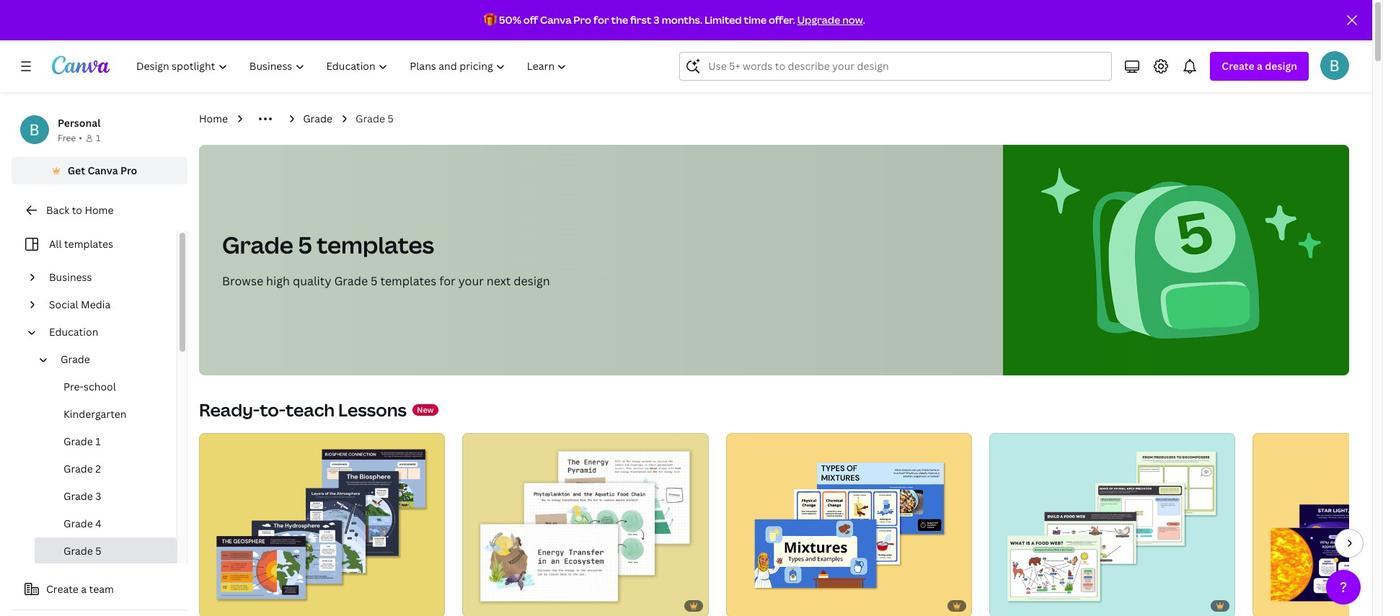 Task type: describe. For each thing, give the bounding box(es) containing it.
months.
[[662, 13, 703, 27]]

all templates link
[[20, 231, 168, 258]]

.
[[863, 13, 866, 27]]

grade 4 link
[[35, 511, 177, 538]]

team
[[89, 583, 114, 597]]

high
[[266, 273, 290, 289]]

media
[[81, 298, 111, 312]]

pre-school link
[[35, 374, 177, 401]]

4
[[95, 517, 102, 531]]

create a team button
[[12, 576, 188, 605]]

get
[[68, 164, 85, 177]]

to-
[[260, 398, 286, 422]]

grade 5 templates
[[222, 229, 434, 260]]

get canva pro button
[[12, 157, 188, 185]]

kindergarten link
[[35, 401, 177, 429]]

all templates
[[49, 237, 113, 251]]

first
[[631, 13, 652, 27]]

grade 3 link
[[35, 483, 177, 511]]

upgrade now button
[[798, 13, 863, 27]]

mixtures and changes in matter image
[[726, 434, 973, 617]]

browse high quality grade 5 templates for your next design
[[222, 273, 550, 289]]

education link
[[43, 319, 168, 346]]

next
[[487, 273, 511, 289]]

brad klo image
[[1321, 51, 1350, 80]]

0 vertical spatial for
[[594, 13, 609, 27]]

🎁
[[484, 13, 497, 27]]

5 down 4
[[95, 545, 101, 558]]

grade inside button
[[61, 353, 90, 367]]

pro inside button
[[120, 164, 137, 177]]

back to home
[[46, 203, 114, 217]]

business
[[49, 271, 92, 284]]

grade 1 link
[[35, 429, 177, 456]]

free
[[58, 132, 76, 144]]

0 vertical spatial home
[[199, 112, 228, 126]]

1 vertical spatial grade 5
[[63, 545, 101, 558]]

the
[[611, 13, 628, 27]]

new
[[417, 405, 434, 416]]

2
[[95, 462, 101, 476]]

•
[[79, 132, 82, 144]]

top level navigation element
[[127, 52, 580, 81]]

0 horizontal spatial design
[[514, 273, 550, 289]]

energy in an ecosystem image
[[463, 434, 709, 617]]

create a design
[[1222, 59, 1298, 73]]

5 up quality on the left of the page
[[298, 229, 312, 260]]

back
[[46, 203, 69, 217]]

0 vertical spatial 3
[[654, 13, 660, 27]]

canva inside button
[[88, 164, 118, 177]]

back to home link
[[12, 196, 188, 225]]

0 horizontal spatial 3
[[95, 490, 101, 504]]

1 horizontal spatial pro
[[574, 13, 592, 27]]

offer.
[[769, 13, 796, 27]]



Task type: locate. For each thing, give the bounding box(es) containing it.
create for create a design
[[1222, 59, 1255, 73]]

1 horizontal spatial for
[[594, 13, 609, 27]]

3 right first on the top left of page
[[654, 13, 660, 27]]

templates up browse high quality grade 5 templates for your next design
[[317, 229, 434, 260]]

to
[[72, 203, 82, 217]]

1 vertical spatial canva
[[88, 164, 118, 177]]

grade
[[303, 112, 333, 126], [356, 112, 385, 126], [222, 229, 294, 260], [334, 273, 368, 289], [61, 353, 90, 367], [63, 435, 93, 449], [63, 462, 93, 476], [63, 490, 93, 504], [63, 517, 93, 531], [63, 545, 93, 558]]

3 up 4
[[95, 490, 101, 504]]

ready-to-teach lessons
[[199, 398, 407, 422]]

1 vertical spatial 1
[[95, 435, 101, 449]]

free •
[[58, 132, 82, 144]]

design
[[1266, 59, 1298, 73], [514, 273, 550, 289]]

for left your
[[439, 273, 456, 289]]

create a team
[[46, 583, 114, 597]]

5 down top level navigation element
[[388, 112, 394, 126]]

0 vertical spatial 1
[[96, 132, 100, 144]]

1 vertical spatial a
[[81, 583, 87, 597]]

0 horizontal spatial home
[[85, 203, 114, 217]]

0 vertical spatial pro
[[574, 13, 592, 27]]

1
[[96, 132, 100, 144], [95, 435, 101, 449]]

school
[[84, 380, 116, 394]]

create
[[1222, 59, 1255, 73], [46, 583, 79, 597]]

pre-
[[63, 380, 84, 394]]

1 vertical spatial pro
[[120, 164, 137, 177]]

all
[[49, 237, 62, 251]]

1 right •
[[96, 132, 100, 144]]

templates left your
[[381, 273, 437, 289]]

canva right get
[[88, 164, 118, 177]]

create inside button
[[46, 583, 79, 597]]

personal
[[58, 116, 101, 130]]

grade 3
[[63, 490, 101, 504]]

a inside dropdown button
[[1258, 59, 1263, 73]]

0 vertical spatial grade 5
[[356, 112, 394, 126]]

a inside button
[[81, 583, 87, 597]]

50%
[[499, 13, 522, 27]]

design right the next
[[514, 273, 550, 289]]

5 down grade 5 templates
[[371, 273, 378, 289]]

stars and constellations image
[[1253, 434, 1384, 617]]

grade 2 link
[[35, 456, 177, 483]]

0 horizontal spatial pro
[[120, 164, 137, 177]]

design inside dropdown button
[[1266, 59, 1298, 73]]

off
[[524, 13, 538, 27]]

templates
[[317, 229, 434, 260], [64, 237, 113, 251], [381, 273, 437, 289]]

home link
[[199, 111, 228, 127]]

1 vertical spatial design
[[514, 273, 550, 289]]

0 horizontal spatial canva
[[88, 164, 118, 177]]

grade button
[[55, 346, 168, 374]]

design left brad klo icon
[[1266, 59, 1298, 73]]

browse
[[222, 273, 263, 289]]

1 horizontal spatial grade 5
[[356, 112, 394, 126]]

grade 5 down top level navigation element
[[356, 112, 394, 126]]

3
[[654, 13, 660, 27], [95, 490, 101, 504]]

earth's systems and spheres image
[[199, 434, 445, 617]]

now
[[843, 13, 863, 27]]

for
[[594, 13, 609, 27], [439, 273, 456, 289]]

time
[[744, 13, 767, 27]]

create inside dropdown button
[[1222, 59, 1255, 73]]

education
[[49, 325, 98, 339]]

pro
[[574, 13, 592, 27], [120, 164, 137, 177]]

pro up back to home link
[[120, 164, 137, 177]]

get canva pro
[[68, 164, 137, 177]]

1 vertical spatial for
[[439, 273, 456, 289]]

grade 5
[[356, 112, 394, 126], [63, 545, 101, 558]]

2 1 from the top
[[95, 435, 101, 449]]

your
[[459, 273, 484, 289]]

0 horizontal spatial grade 5
[[63, 545, 101, 558]]

for left the the
[[594, 13, 609, 27]]

social media link
[[43, 291, 168, 319]]

0 vertical spatial canva
[[540, 13, 572, 27]]

0 horizontal spatial for
[[439, 273, 456, 289]]

business link
[[43, 264, 168, 291]]

🎁 50% off canva pro for the first 3 months. limited time offer. upgrade now .
[[484, 13, 866, 27]]

kindergarten
[[63, 408, 127, 421]]

None search field
[[680, 52, 1113, 81]]

teach
[[286, 398, 335, 422]]

pre-school
[[63, 380, 116, 394]]

home
[[199, 112, 228, 126], [85, 203, 114, 217]]

lessons
[[338, 398, 407, 422]]

1 horizontal spatial canva
[[540, 13, 572, 27]]

5
[[388, 112, 394, 126], [298, 229, 312, 260], [371, 273, 378, 289], [95, 545, 101, 558]]

0 vertical spatial create
[[1222, 59, 1255, 73]]

1 vertical spatial 3
[[95, 490, 101, 504]]

1 horizontal spatial create
[[1222, 59, 1255, 73]]

create a design button
[[1211, 52, 1309, 81]]

0 vertical spatial a
[[1258, 59, 1263, 73]]

canva
[[540, 13, 572, 27], [88, 164, 118, 177]]

1 horizontal spatial home
[[199, 112, 228, 126]]

ready-
[[199, 398, 260, 422]]

grade 2
[[63, 462, 101, 476]]

social media
[[49, 298, 111, 312]]

food webs image
[[990, 434, 1236, 617]]

1 horizontal spatial design
[[1266, 59, 1298, 73]]

1 horizontal spatial 3
[[654, 13, 660, 27]]

canva right off
[[540, 13, 572, 27]]

0 horizontal spatial a
[[81, 583, 87, 597]]

1 up 2
[[95, 435, 101, 449]]

a
[[1258, 59, 1263, 73], [81, 583, 87, 597]]

templates right all in the top of the page
[[64, 237, 113, 251]]

0 horizontal spatial create
[[46, 583, 79, 597]]

Search search field
[[709, 53, 1103, 80]]

social
[[49, 298, 78, 312]]

grade 1
[[63, 435, 101, 449]]

0 vertical spatial design
[[1266, 59, 1298, 73]]

limited
[[705, 13, 742, 27]]

grade 4
[[63, 517, 102, 531]]

1 inside the grade 1 link
[[95, 435, 101, 449]]

1 horizontal spatial a
[[1258, 59, 1263, 73]]

grade 5 down grade 4
[[63, 545, 101, 558]]

1 1 from the top
[[96, 132, 100, 144]]

pro left the the
[[574, 13, 592, 27]]

quality
[[293, 273, 332, 289]]

1 vertical spatial create
[[46, 583, 79, 597]]

a for team
[[81, 583, 87, 597]]

upgrade
[[798, 13, 841, 27]]

a for design
[[1258, 59, 1263, 73]]

1 vertical spatial home
[[85, 203, 114, 217]]

create for create a team
[[46, 583, 79, 597]]



Task type: vqa. For each thing, say whether or not it's contained in the screenshot.
first of from the left
no



